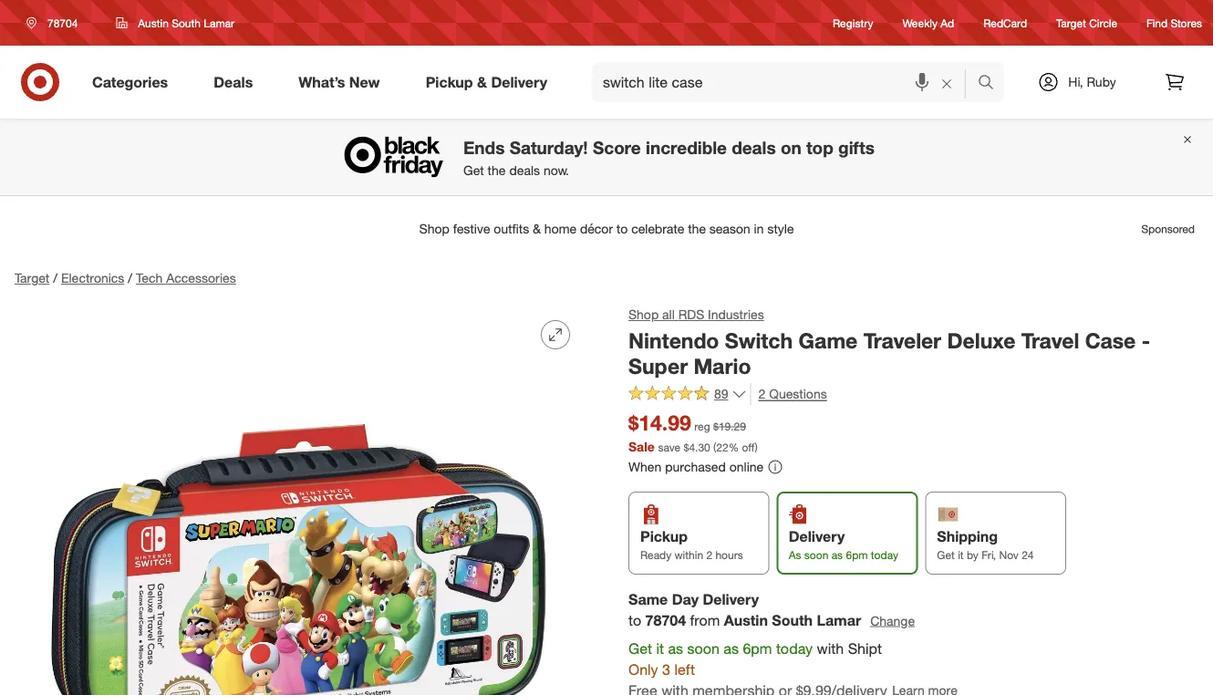 Task type: vqa. For each thing, say whether or not it's contained in the screenshot.


Task type: describe. For each thing, give the bounding box(es) containing it.
shipping get it by fri, nov 24
[[937, 527, 1034, 562]]

1 horizontal spatial 78704
[[646, 612, 686, 630]]

it inside get it as soon as 6pm today with shipt only 3 left
[[656, 640, 664, 658]]

nintendo switch game traveler deluxe travel case - super mario, 1 of 9 image
[[15, 306, 585, 695]]

pickup ready within 2 hours
[[641, 527, 743, 562]]

gifts
[[839, 137, 875, 158]]

it inside shipping get it by fri, nov 24
[[958, 548, 964, 562]]

what's new link
[[283, 62, 403, 102]]

target circle
[[1057, 16, 1118, 30]]

2 inside '2 questions' link
[[759, 386, 766, 402]]

as
[[789, 548, 802, 562]]

2 / from the left
[[128, 270, 132, 286]]

questions
[[769, 386, 827, 402]]

to
[[629, 612, 642, 630]]

from
[[690, 612, 720, 630]]

today inside get it as soon as 6pm today with shipt only 3 left
[[776, 640, 813, 658]]

%
[[729, 441, 739, 455]]

when purchased online
[[629, 459, 764, 475]]

78704 button
[[15, 6, 97, 39]]

what's new
[[299, 73, 380, 91]]

ends
[[464, 137, 505, 158]]

redcard link
[[984, 15, 1027, 31]]

accessories
[[166, 270, 236, 286]]

get inside shipping get it by fri, nov 24
[[937, 548, 955, 562]]

registry
[[833, 16, 874, 30]]

pickup for ready
[[641, 527, 688, 545]]

3
[[662, 661, 671, 679]]

online
[[730, 459, 764, 475]]

delivery for pickup & delivery
[[491, 73, 547, 91]]

electronics
[[61, 270, 124, 286]]

find stores
[[1147, 16, 1203, 30]]

$
[[684, 441, 689, 455]]

6pm inside get it as soon as 6pm today with shipt only 3 left
[[743, 640, 772, 658]]

ruby
[[1087, 74, 1117, 90]]

shipping
[[937, 527, 998, 545]]

delivery for same day delivery
[[703, 591, 759, 609]]

89 link
[[629, 384, 747, 406]]

$19.29
[[714, 420, 746, 433]]

deluxe
[[948, 328, 1016, 353]]

with
[[817, 640, 844, 658]]

ready
[[641, 548, 672, 562]]

get inside the ends saturday! score incredible deals on top gifts get the deals now.
[[464, 162, 484, 178]]

delivery inside delivery as soon as 6pm today
[[789, 527, 845, 545]]

reg
[[694, 420, 710, 433]]

2 questions link
[[751, 384, 827, 405]]

$14.99 reg $19.29 sale save $ 4.30 ( 22 % off )
[[629, 410, 758, 455]]

search
[[970, 75, 1014, 93]]

hi, ruby
[[1069, 74, 1117, 90]]

austin south lamar
[[138, 16, 235, 30]]

(
[[714, 441, 717, 455]]

redcard
[[984, 16, 1027, 30]]

1 horizontal spatial lamar
[[817, 612, 862, 630]]

when
[[629, 459, 662, 475]]

within
[[675, 548, 704, 562]]

ends saturday! score incredible deals on top gifts get the deals now.
[[464, 137, 875, 178]]

2 questions
[[759, 386, 827, 402]]

switch
[[725, 328, 793, 353]]

score
[[593, 137, 641, 158]]

saturday!
[[510, 137, 588, 158]]

ad
[[941, 16, 955, 30]]

stores
[[1171, 16, 1203, 30]]

the
[[488, 162, 506, 178]]

weekly
[[903, 16, 938, 30]]

weekly ad link
[[903, 15, 955, 31]]

get it as soon as 6pm today with shipt only 3 left
[[629, 640, 882, 679]]

austin south lamar button
[[104, 6, 246, 39]]

registry link
[[833, 15, 874, 31]]

1 vertical spatial austin
[[724, 612, 768, 630]]

categories link
[[77, 62, 191, 102]]

nintendo
[[629, 328, 719, 353]]

today inside delivery as soon as 6pm today
[[871, 548, 899, 562]]

left
[[675, 661, 695, 679]]

to 78704 from austin south lamar
[[629, 612, 862, 630]]

same day delivery
[[629, 591, 759, 609]]

deals link
[[198, 62, 276, 102]]

tech
[[136, 270, 163, 286]]

nov
[[1000, 548, 1019, 562]]

78704 inside dropdown button
[[47, 16, 78, 30]]

travel
[[1022, 328, 1080, 353]]

change button
[[870, 610, 916, 631]]



Task type: locate. For each thing, give the bounding box(es) containing it.
soon right as at the bottom of page
[[805, 548, 829, 562]]

0 vertical spatial deals
[[732, 137, 776, 158]]

weekly ad
[[903, 16, 955, 30]]

categories
[[92, 73, 168, 91]]

hi,
[[1069, 74, 1084, 90]]

today
[[871, 548, 899, 562], [776, 640, 813, 658]]

soon up left
[[688, 640, 720, 658]]

shop all rds industries nintendo switch game traveler deluxe travel case - super mario
[[629, 307, 1151, 379]]

1 / from the left
[[53, 270, 57, 286]]

lamar up deals
[[204, 16, 235, 30]]

it left by at the bottom right of page
[[958, 548, 964, 562]]

What can we help you find? suggestions appear below search field
[[592, 62, 983, 102]]

top
[[807, 137, 834, 158]]

1 vertical spatial target
[[15, 270, 50, 286]]

search button
[[970, 62, 1014, 106]]

south up get it as soon as 6pm today with shipt only 3 left
[[772, 612, 813, 630]]

electronics link
[[61, 270, 124, 286]]

lamar up with
[[817, 612, 862, 630]]

pickup & delivery
[[426, 73, 547, 91]]

2 horizontal spatial delivery
[[789, 527, 845, 545]]

soon
[[805, 548, 829, 562], [688, 640, 720, 658]]

shop
[[629, 307, 659, 323]]

6pm inside delivery as soon as 6pm today
[[846, 548, 868, 562]]

rds
[[679, 307, 705, 323]]

$14.99
[[629, 410, 691, 436]]

0 horizontal spatial south
[[172, 16, 201, 30]]

1 horizontal spatial /
[[128, 270, 132, 286]]

1 vertical spatial 2
[[707, 548, 713, 562]]

1 horizontal spatial south
[[772, 612, 813, 630]]

same
[[629, 591, 668, 609]]

what's
[[299, 73, 345, 91]]

target for target / electronics / tech accessories
[[15, 270, 50, 286]]

find
[[1147, 16, 1168, 30]]

1 horizontal spatial 2
[[759, 386, 766, 402]]

deals
[[732, 137, 776, 158], [509, 162, 540, 178]]

2 vertical spatial delivery
[[703, 591, 759, 609]]

1 horizontal spatial pickup
[[641, 527, 688, 545]]

deals right the
[[509, 162, 540, 178]]

0 horizontal spatial as
[[668, 640, 683, 658]]

hours
[[716, 548, 743, 562]]

target
[[1057, 16, 1087, 30], [15, 270, 50, 286]]

6pm
[[846, 548, 868, 562], [743, 640, 772, 658]]

delivery up as at the bottom of page
[[789, 527, 845, 545]]

0 horizontal spatial 6pm
[[743, 640, 772, 658]]

now.
[[544, 162, 569, 178]]

pickup for &
[[426, 73, 473, 91]]

4.30
[[689, 441, 711, 455]]

1 vertical spatial it
[[656, 640, 664, 658]]

save
[[658, 441, 681, 455]]

2
[[759, 386, 766, 402], [707, 548, 713, 562]]

0 horizontal spatial 2
[[707, 548, 713, 562]]

by
[[967, 548, 979, 562]]

0 horizontal spatial get
[[464, 162, 484, 178]]

today up change
[[871, 548, 899, 562]]

lamar
[[204, 16, 235, 30], [817, 612, 862, 630]]

1 vertical spatial soon
[[688, 640, 720, 658]]

1 horizontal spatial soon
[[805, 548, 829, 562]]

target left the electronics link
[[15, 270, 50, 286]]

south
[[172, 16, 201, 30], [772, 612, 813, 630]]

24
[[1022, 548, 1034, 562]]

0 vertical spatial delivery
[[491, 73, 547, 91]]

austin up get it as soon as 6pm today with shipt only 3 left
[[724, 612, 768, 630]]

1 horizontal spatial as
[[724, 640, 739, 658]]

)
[[755, 441, 758, 455]]

advertisement region
[[0, 207, 1214, 251]]

0 horizontal spatial /
[[53, 270, 57, 286]]

1 vertical spatial 6pm
[[743, 640, 772, 658]]

1 horizontal spatial delivery
[[703, 591, 759, 609]]

0 vertical spatial austin
[[138, 16, 169, 30]]

mario
[[694, 354, 751, 379]]

deals left on
[[732, 137, 776, 158]]

soon inside delivery as soon as 6pm today
[[805, 548, 829, 562]]

/ right target link
[[53, 270, 57, 286]]

0 vertical spatial 6pm
[[846, 548, 868, 562]]

change
[[871, 613, 915, 629]]

1 vertical spatial pickup
[[641, 527, 688, 545]]

1 vertical spatial south
[[772, 612, 813, 630]]

0 horizontal spatial lamar
[[204, 16, 235, 30]]

0 vertical spatial 2
[[759, 386, 766, 402]]

get
[[464, 162, 484, 178], [937, 548, 955, 562], [629, 640, 652, 658]]

6pm right as at the bottom of page
[[846, 548, 868, 562]]

0 horizontal spatial target
[[15, 270, 50, 286]]

get left by at the bottom right of page
[[937, 548, 955, 562]]

2 left questions in the bottom of the page
[[759, 386, 766, 402]]

austin up categories link
[[138, 16, 169, 30]]

new
[[349, 73, 380, 91]]

2 vertical spatial get
[[629, 640, 652, 658]]

delivery as soon as 6pm today
[[789, 527, 899, 562]]

0 vertical spatial today
[[871, 548, 899, 562]]

0 horizontal spatial deals
[[509, 162, 540, 178]]

find stores link
[[1147, 15, 1203, 31]]

deals
[[214, 73, 253, 91]]

1 horizontal spatial it
[[958, 548, 964, 562]]

0 vertical spatial it
[[958, 548, 964, 562]]

case
[[1086, 328, 1136, 353]]

it
[[958, 548, 964, 562], [656, 640, 664, 658]]

south inside dropdown button
[[172, 16, 201, 30]]

0 horizontal spatial pickup
[[426, 73, 473, 91]]

lamar inside dropdown button
[[204, 16, 235, 30]]

-
[[1142, 328, 1151, 353]]

get left the
[[464, 162, 484, 178]]

0 vertical spatial lamar
[[204, 16, 235, 30]]

as up left
[[668, 640, 683, 658]]

target link
[[15, 270, 50, 286]]

south up deals link
[[172, 16, 201, 30]]

1 vertical spatial get
[[937, 548, 955, 562]]

as inside delivery as soon as 6pm today
[[832, 548, 843, 562]]

target / electronics / tech accessories
[[15, 270, 236, 286]]

target left circle
[[1057, 16, 1087, 30]]

0 vertical spatial soon
[[805, 548, 829, 562]]

traveler
[[864, 328, 942, 353]]

0 horizontal spatial soon
[[688, 640, 720, 658]]

1 horizontal spatial get
[[629, 640, 652, 658]]

pickup
[[426, 73, 473, 91], [641, 527, 688, 545]]

2 left hours in the bottom right of the page
[[707, 548, 713, 562]]

target for target circle
[[1057, 16, 1087, 30]]

pickup left &
[[426, 73, 473, 91]]

&
[[477, 73, 487, 91]]

0 horizontal spatial delivery
[[491, 73, 547, 91]]

pickup up ready
[[641, 527, 688, 545]]

only
[[629, 661, 658, 679]]

6pm down to 78704 from austin south lamar
[[743, 640, 772, 658]]

0 vertical spatial south
[[172, 16, 201, 30]]

as right as at the bottom of page
[[832, 548, 843, 562]]

tech accessories link
[[136, 270, 236, 286]]

1 horizontal spatial 6pm
[[846, 548, 868, 562]]

0 vertical spatial target
[[1057, 16, 1087, 30]]

delivery
[[491, 73, 547, 91], [789, 527, 845, 545], [703, 591, 759, 609]]

1 vertical spatial delivery
[[789, 527, 845, 545]]

0 vertical spatial get
[[464, 162, 484, 178]]

1 vertical spatial 78704
[[646, 612, 686, 630]]

game
[[799, 328, 858, 353]]

shipt
[[848, 640, 882, 658]]

delivery right &
[[491, 73, 547, 91]]

1 horizontal spatial austin
[[724, 612, 768, 630]]

0 horizontal spatial it
[[656, 640, 664, 658]]

all
[[663, 307, 675, 323]]

1 vertical spatial today
[[776, 640, 813, 658]]

2 horizontal spatial get
[[937, 548, 955, 562]]

purchased
[[665, 459, 726, 475]]

1 horizontal spatial target
[[1057, 16, 1087, 30]]

off
[[742, 441, 755, 455]]

0 horizontal spatial 78704
[[47, 16, 78, 30]]

delivery up to 78704 from austin south lamar
[[703, 591, 759, 609]]

1 horizontal spatial today
[[871, 548, 899, 562]]

on
[[781, 137, 802, 158]]

0 vertical spatial 78704
[[47, 16, 78, 30]]

1 vertical spatial deals
[[509, 162, 540, 178]]

get up 'only'
[[629, 640, 652, 658]]

circle
[[1090, 16, 1118, 30]]

0 horizontal spatial austin
[[138, 16, 169, 30]]

sale
[[629, 439, 655, 455]]

1 vertical spatial lamar
[[817, 612, 862, 630]]

2 horizontal spatial as
[[832, 548, 843, 562]]

pickup inside pickup ready within 2 hours
[[641, 527, 688, 545]]

0 horizontal spatial today
[[776, 640, 813, 658]]

incredible
[[646, 137, 727, 158]]

industries
[[708, 307, 764, 323]]

today left with
[[776, 640, 813, 658]]

89
[[714, 386, 729, 402]]

1 horizontal spatial deals
[[732, 137, 776, 158]]

super
[[629, 354, 688, 379]]

get inside get it as soon as 6pm today with shipt only 3 left
[[629, 640, 652, 658]]

target circle link
[[1057, 15, 1118, 31]]

pickup & delivery link
[[410, 62, 570, 102]]

0 vertical spatial pickup
[[426, 73, 473, 91]]

/ left 'tech'
[[128, 270, 132, 286]]

soon inside get it as soon as 6pm today with shipt only 3 left
[[688, 640, 720, 658]]

austin inside austin south lamar dropdown button
[[138, 16, 169, 30]]

2 inside pickup ready within 2 hours
[[707, 548, 713, 562]]

it up 3
[[656, 640, 664, 658]]

as down to 78704 from austin south lamar
[[724, 640, 739, 658]]

fri,
[[982, 548, 997, 562]]



